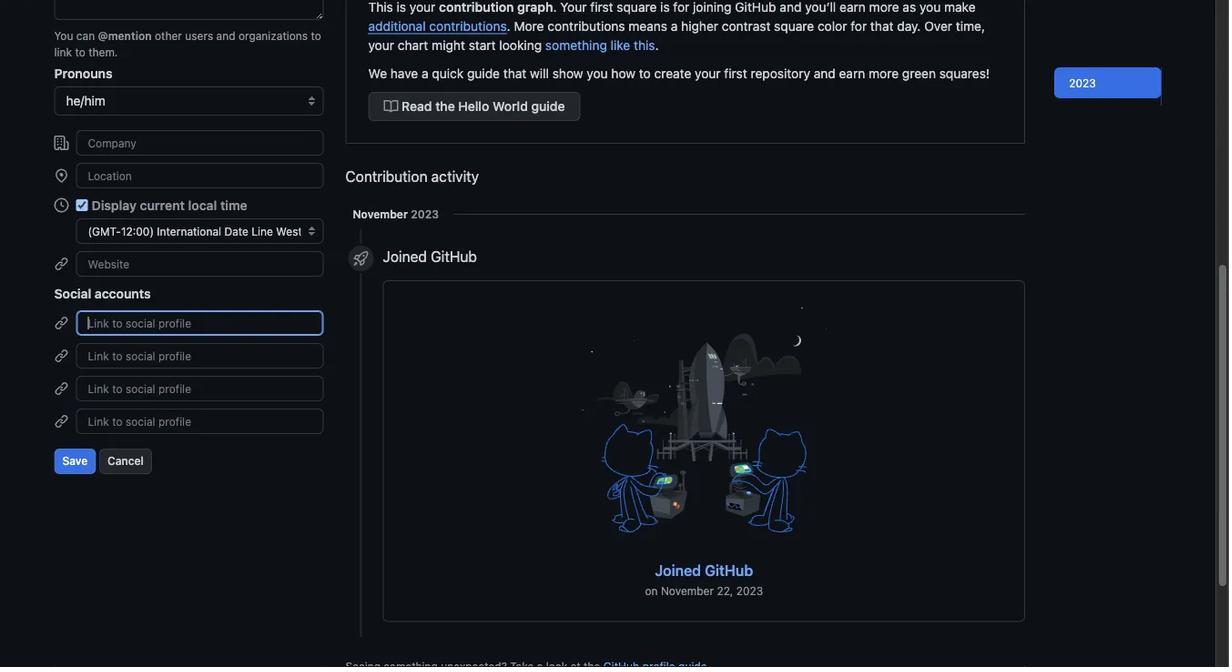 Task type: vqa. For each thing, say whether or not it's contained in the screenshot.
THE HELLO
yes



Task type: locate. For each thing, give the bounding box(es) containing it.
joined inside joined github on november 22, 2023
[[655, 562, 701, 580]]

might
[[432, 38, 465, 53]]

1 vertical spatial that
[[503, 66, 527, 81]]

like
[[611, 38, 630, 53]]

contributions
[[429, 19, 507, 34], [547, 19, 625, 34]]

your left first in the top right of the page
[[695, 66, 721, 81]]

0 vertical spatial november
[[353, 208, 408, 221]]

additional contributions link
[[368, 19, 507, 34]]

contributions up something
[[547, 19, 625, 34]]

joined for joined github
[[383, 249, 427, 266]]

save button
[[54, 449, 96, 475]]

1 horizontal spatial a
[[671, 19, 678, 34]]

something
[[545, 38, 607, 53]]

1 vertical spatial github
[[705, 562, 753, 580]]

contrast
[[722, 19, 771, 34]]

joined
[[383, 249, 427, 266], [655, 562, 701, 580]]

contributions up start
[[429, 19, 507, 34]]

users
[[185, 30, 213, 42]]

more
[[514, 19, 544, 34]]

repository
[[751, 66, 810, 81]]

social account image
[[54, 349, 69, 364], [54, 382, 69, 397], [54, 415, 69, 429]]

1 vertical spatial social account image
[[54, 382, 69, 397]]

0 vertical spatial and
[[216, 30, 235, 42]]

.
[[507, 19, 511, 34], [655, 38, 659, 53]]

0 vertical spatial your
[[368, 38, 394, 53]]

1 horizontal spatial joined
[[655, 562, 701, 580]]

earn
[[839, 66, 865, 81]]

november
[[353, 208, 408, 221], [661, 585, 714, 598]]

1 vertical spatial guide
[[531, 99, 565, 114]]

1 link to social profile text field from the top
[[76, 311, 324, 336]]

github for joined github
[[431, 249, 477, 266]]

0 vertical spatial guide
[[467, 66, 500, 81]]

a right 'have'
[[422, 66, 429, 81]]

0 vertical spatial a
[[671, 19, 678, 34]]

0 vertical spatial joined
[[383, 249, 427, 266]]

Website field
[[76, 252, 324, 277]]

0 horizontal spatial your
[[368, 38, 394, 53]]

that
[[870, 19, 894, 34], [503, 66, 527, 81]]

0 vertical spatial link to social profile text field
[[76, 311, 324, 336]]

guide down start
[[467, 66, 500, 81]]

that left 'will' at the left top of the page
[[503, 66, 527, 81]]

a
[[671, 19, 678, 34], [422, 66, 429, 81]]

2023
[[1069, 76, 1096, 89], [411, 208, 439, 221], [736, 585, 763, 598]]

1 horizontal spatial your
[[695, 66, 721, 81]]

1 horizontal spatial .
[[655, 38, 659, 53]]

link to social profile text field down website field
[[76, 311, 324, 336]]

1 vertical spatial link to social profile text field
[[76, 376, 324, 402]]

2 horizontal spatial to
[[639, 66, 651, 81]]

1 horizontal spatial to
[[311, 30, 321, 42]]

rocket image
[[354, 252, 368, 266]]

social
[[54, 286, 91, 301]]

github down november 2023
[[431, 249, 477, 266]]

github inside joined github on november 22, 2023
[[705, 562, 753, 580]]

guide for world
[[531, 99, 565, 114]]

github up 22,
[[705, 562, 753, 580]]

1 vertical spatial link to social profile text field
[[76, 409, 324, 435]]

how
[[611, 66, 636, 81]]

can
[[76, 30, 95, 42]]

0 vertical spatial to
[[311, 30, 321, 42]]

joined down november 2023
[[383, 249, 427, 266]]

0 horizontal spatial a
[[422, 66, 429, 81]]

guide down 'will' at the left top of the page
[[531, 99, 565, 114]]

0 horizontal spatial .
[[507, 19, 511, 34]]

november 2023
[[353, 208, 439, 221]]

0 vertical spatial github
[[431, 249, 477, 266]]

1 horizontal spatial contributions
[[547, 19, 625, 34]]

1 social account image from the top
[[54, 349, 69, 364]]

additional
[[368, 19, 426, 34]]

show
[[552, 66, 583, 81]]

on
[[645, 585, 658, 598]]

your
[[368, 38, 394, 53], [695, 66, 721, 81]]

1 vertical spatial your
[[695, 66, 721, 81]]

Link to social profile text field
[[76, 311, 324, 336], [76, 409, 324, 435]]

. more contributions means a higher contrast square color for that day. over time, your chart might start looking
[[368, 19, 985, 53]]

1 contributions from the left
[[429, 19, 507, 34]]

your down additional in the top of the page
[[368, 38, 394, 53]]

joined up on november 22, 2023 link
[[655, 562, 701, 580]]

1 horizontal spatial november
[[661, 585, 714, 598]]

and
[[216, 30, 235, 42], [814, 66, 836, 81]]

2 contributions from the left
[[547, 19, 625, 34]]

something like this .
[[545, 38, 659, 53]]

pronouns
[[54, 66, 113, 81]]

joined github
[[383, 249, 477, 266]]

1 horizontal spatial 2023
[[736, 585, 763, 598]]

. left the more
[[507, 19, 511, 34]]

and inside other users and organizations to link to them.
[[216, 30, 235, 42]]

squares!
[[939, 66, 990, 81]]

1 vertical spatial joined
[[655, 562, 701, 580]]

Display current local time checkbox
[[76, 200, 88, 212]]

1 horizontal spatial github
[[705, 562, 753, 580]]

1 vertical spatial 2023
[[411, 208, 439, 221]]

first
[[724, 66, 747, 81]]

activity
[[431, 168, 479, 186]]

social account image for 1st link to social profile text field from the bottom
[[54, 382, 69, 397]]

joined for joined github on november 22, 2023
[[655, 562, 701, 580]]

over
[[924, 19, 952, 34]]

1 vertical spatial to
[[75, 46, 85, 59]]

will
[[530, 66, 549, 81]]

0 horizontal spatial guide
[[467, 66, 500, 81]]

1 vertical spatial november
[[661, 585, 714, 598]]

to right link
[[75, 46, 85, 59]]

@mention
[[98, 30, 152, 42]]

0 horizontal spatial github
[[431, 249, 477, 266]]

1 link to social profile text field from the top
[[76, 344, 324, 369]]

read
[[402, 99, 432, 114]]

2 vertical spatial social account image
[[54, 415, 69, 429]]

looking
[[499, 38, 542, 53]]

november right on at the bottom right
[[661, 585, 714, 598]]

2 link to social profile text field from the top
[[76, 409, 324, 435]]

and right users
[[216, 30, 235, 42]]

0 vertical spatial link to social profile text field
[[76, 344, 324, 369]]

0 horizontal spatial to
[[75, 46, 85, 59]]

1 horizontal spatial and
[[814, 66, 836, 81]]

the
[[435, 99, 455, 114]]

0 vertical spatial that
[[870, 19, 894, 34]]

0 horizontal spatial joined
[[383, 249, 427, 266]]

that right for
[[870, 19, 894, 34]]

2 horizontal spatial 2023
[[1069, 76, 1096, 89]]

. down means
[[655, 38, 659, 53]]

1 vertical spatial .
[[655, 38, 659, 53]]

cancel
[[108, 455, 144, 468]]

github
[[431, 249, 477, 266], [705, 562, 753, 580]]

1 horizontal spatial guide
[[531, 99, 565, 114]]

to right how
[[639, 66, 651, 81]]

a inside . more contributions means a higher contrast square color for that day. over time, your chart might start looking
[[671, 19, 678, 34]]

to
[[311, 30, 321, 42], [75, 46, 85, 59], [639, 66, 651, 81]]

2 vertical spatial 2023
[[736, 585, 763, 598]]

0 horizontal spatial contributions
[[429, 19, 507, 34]]

0 horizontal spatial and
[[216, 30, 235, 42]]

guide
[[467, 66, 500, 81], [531, 99, 565, 114]]

3 social account image from the top
[[54, 415, 69, 429]]

social account image
[[54, 316, 69, 331]]

start
[[469, 38, 496, 53]]

a left higher
[[671, 19, 678, 34]]

0 vertical spatial .
[[507, 19, 511, 34]]

1 horizontal spatial that
[[870, 19, 894, 34]]

2 social account image from the top
[[54, 382, 69, 397]]

chart
[[398, 38, 428, 53]]

quick
[[432, 66, 464, 81]]

0 horizontal spatial 2023
[[411, 208, 439, 221]]

Company field
[[76, 131, 324, 156]]

1 vertical spatial and
[[814, 66, 836, 81]]

Link to social profile text field
[[76, 344, 324, 369], [76, 376, 324, 402]]

read the hello world guide link
[[368, 92, 580, 122]]

to right organizations
[[311, 30, 321, 42]]

0 vertical spatial social account image
[[54, 349, 69, 364]]

link to social profile text field up the 'cancel'
[[76, 409, 324, 435]]

1 vertical spatial a
[[422, 66, 429, 81]]

contribution activity
[[346, 168, 479, 186]]

and left earn
[[814, 66, 836, 81]]

november down contribution
[[353, 208, 408, 221]]



Task type: describe. For each thing, give the bounding box(es) containing it.
social accounts
[[54, 286, 151, 301]]

Location field
[[76, 163, 324, 189]]

them.
[[88, 46, 118, 59]]

other
[[155, 30, 182, 42]]

green
[[902, 66, 936, 81]]

guide for quick
[[467, 66, 500, 81]]

we
[[368, 66, 387, 81]]

you
[[587, 66, 608, 81]]

organization image
[[54, 136, 69, 151]]

contributions inside . more contributions means a higher contrast square color for that day. over time, your chart might start looking
[[547, 19, 625, 34]]

. inside . more contributions means a higher contrast square color for that day. over time, your chart might start looking
[[507, 19, 511, 34]]

square
[[774, 19, 814, 34]]

have
[[390, 66, 418, 81]]

2023 inside joined github on november 22, 2023
[[736, 585, 763, 598]]

location image
[[54, 169, 69, 183]]

other users and organizations to link to them.
[[54, 30, 321, 59]]

your inside . more contributions means a higher contrast square color for that day. over time, your chart might start looking
[[368, 38, 394, 53]]

organizations
[[238, 30, 308, 42]]

additional contributions
[[368, 19, 507, 34]]

color
[[818, 19, 847, 34]]

day.
[[897, 19, 921, 34]]

something like this button
[[545, 36, 655, 55]]

current
[[140, 198, 185, 213]]

display
[[92, 198, 137, 213]]

local
[[188, 198, 217, 213]]

link
[[54, 46, 72, 59]]

world
[[493, 99, 528, 114]]

social account image for 2nd link to social profile text field from the bottom
[[54, 349, 69, 364]]

this
[[634, 38, 655, 53]]

save
[[62, 455, 88, 468]]

0 horizontal spatial that
[[503, 66, 527, 81]]

book image
[[384, 100, 398, 114]]

more
[[869, 66, 899, 81]]

clock image
[[54, 198, 69, 213]]

2023 link
[[1055, 67, 1161, 98]]

read the hello world guide
[[398, 99, 565, 114]]

link to social profile text field for 1st social account image from the bottom of the page
[[76, 409, 324, 435]]

higher
[[681, 19, 718, 34]]

link to social profile text field for social account icon
[[76, 311, 324, 336]]

22,
[[717, 585, 733, 598]]

create
[[654, 66, 691, 81]]

you
[[54, 30, 73, 42]]

0 horizontal spatial november
[[353, 208, 408, 221]]

we have a quick guide that will show you how to create your first repository and earn more green squares!
[[368, 66, 990, 81]]

display current local time
[[92, 198, 247, 213]]

november inside joined github on november 22, 2023
[[661, 585, 714, 598]]

2 vertical spatial to
[[639, 66, 651, 81]]

time
[[220, 198, 247, 213]]

time,
[[956, 19, 985, 34]]

for
[[851, 19, 867, 34]]

joined github! image
[[477, 296, 932, 570]]

joined github on november 22, 2023
[[645, 562, 763, 598]]

you can @mention
[[54, 30, 152, 42]]

means
[[629, 19, 667, 34]]

github for joined github on november 22, 2023
[[705, 562, 753, 580]]

hello
[[458, 99, 489, 114]]

contribution
[[346, 168, 428, 186]]

0 vertical spatial 2023
[[1069, 76, 1096, 89]]

cancel button
[[99, 449, 152, 475]]

accounts
[[95, 286, 151, 301]]

that inside . more contributions means a higher contrast square color for that day. over time, your chart might start looking
[[870, 19, 894, 34]]

2 link to social profile text field from the top
[[76, 376, 324, 402]]

link image
[[54, 257, 69, 272]]

on november 22, 2023 link
[[645, 584, 763, 600]]



